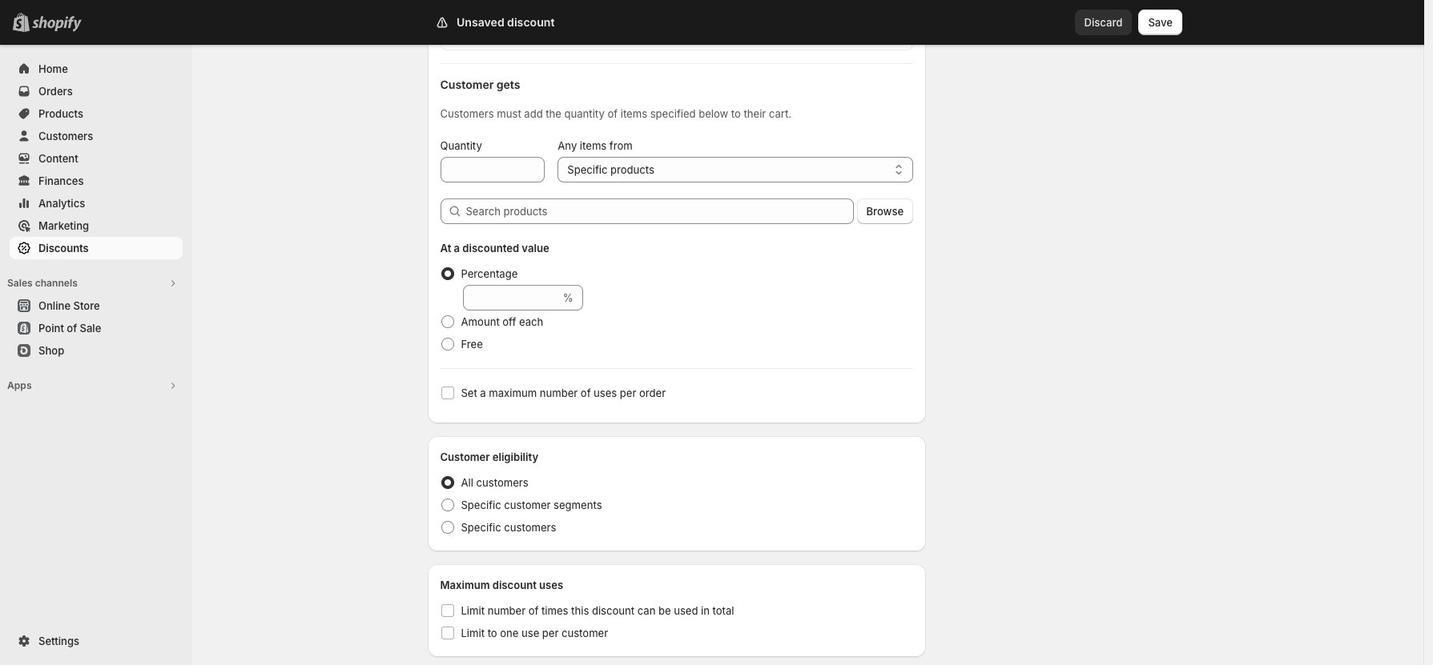 Task type: vqa. For each thing, say whether or not it's contained in the screenshot.
of
no



Task type: locate. For each thing, give the bounding box(es) containing it.
shopify image
[[32, 16, 82, 32]]

None text field
[[440, 157, 545, 183]]

None text field
[[463, 285, 560, 311]]



Task type: describe. For each thing, give the bounding box(es) containing it.
Search products text field
[[466, 199, 854, 224]]



